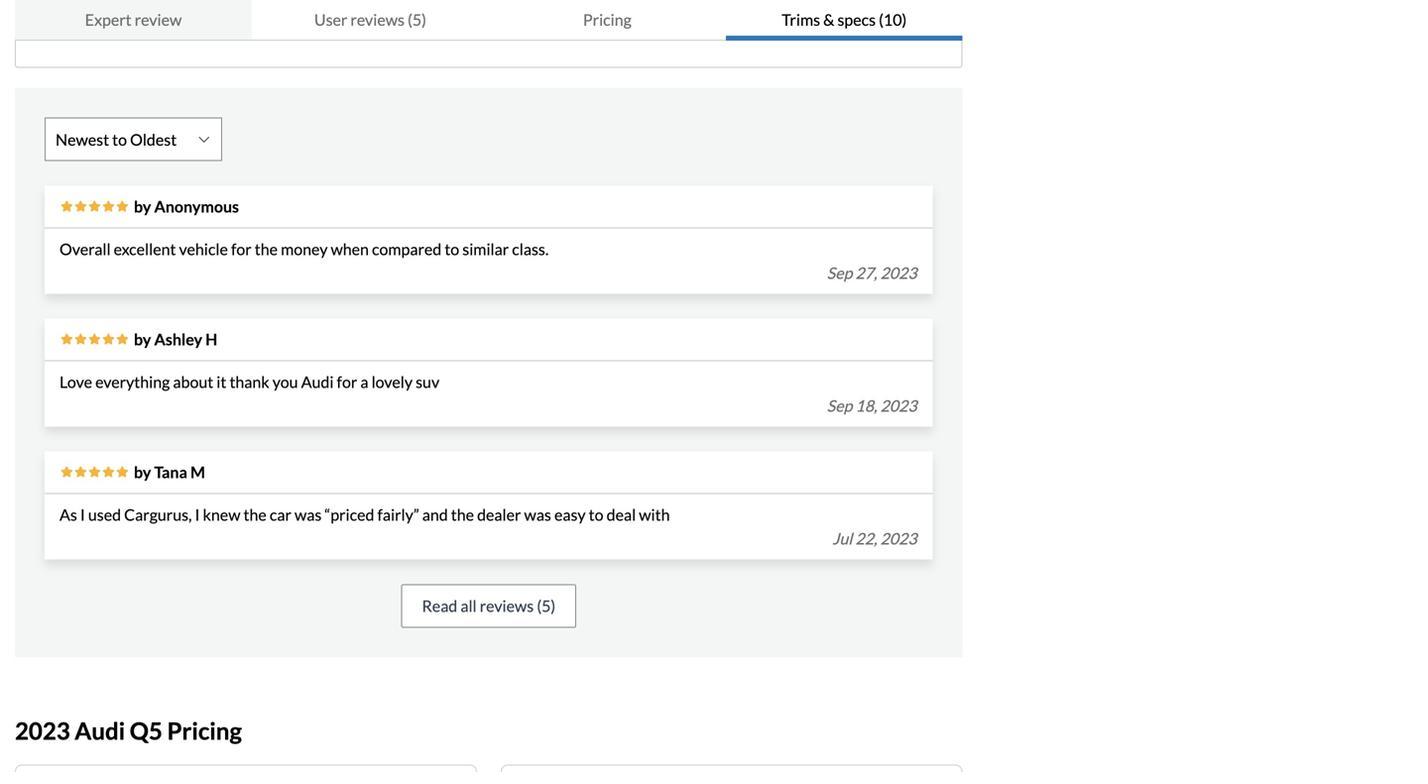 Task type: locate. For each thing, give the bounding box(es) containing it.
you
[[273, 373, 298, 392]]

to inside overall excellent vehicle for the money when compared to similar class. sep 27, 2023
[[445, 240, 460, 259]]

the
[[255, 240, 278, 259], [244, 506, 267, 525], [451, 506, 474, 525]]

2 sep from the top
[[827, 396, 853, 416]]

by left "tana"
[[134, 463, 151, 482]]

1 horizontal spatial was
[[524, 506, 552, 525]]

the left money
[[255, 240, 278, 259]]

0 vertical spatial sep
[[827, 263, 853, 283]]

by ashley h
[[134, 330, 218, 349]]

user
[[314, 10, 348, 29]]

1 vertical spatial by
[[134, 330, 151, 349]]

0 vertical spatial for
[[231, 240, 252, 259]]

for left a on the left of the page
[[337, 373, 357, 392]]

(5) right user
[[408, 10, 427, 29]]

2 by from the top
[[134, 330, 151, 349]]

sep left 27,
[[827, 263, 853, 283]]

by up excellent
[[134, 197, 151, 216]]

2023 inside love everything about it thank you audi for a lovely suv sep 18, 2023
[[881, 396, 917, 416]]

everything
[[95, 373, 170, 392]]

to left similar
[[445, 240, 460, 259]]

2 vertical spatial by
[[134, 463, 151, 482]]

all
[[461, 597, 477, 616]]

1 vertical spatial sep
[[827, 396, 853, 416]]

i
[[80, 506, 85, 525], [195, 506, 200, 525]]

0 horizontal spatial for
[[231, 240, 252, 259]]

2023 audi q5 pricing
[[15, 717, 242, 746]]

1 vertical spatial pricing
[[167, 717, 242, 746]]

(5) inside read all reviews (5) button
[[537, 597, 556, 616]]

1 horizontal spatial audi
[[301, 373, 334, 392]]

reviews
[[351, 10, 405, 29], [480, 597, 534, 616]]

m
[[190, 463, 205, 482]]

2 was from the left
[[524, 506, 552, 525]]

tab list
[[15, 0, 963, 41]]

1 vertical spatial reviews
[[480, 597, 534, 616]]

by for by ashley h
[[134, 330, 151, 349]]

1 vertical spatial (5)
[[537, 597, 556, 616]]

for inside love everything about it thank you audi for a lovely suv sep 18, 2023
[[337, 373, 357, 392]]

read all reviews (5) button
[[401, 585, 577, 629]]

tab list containing expert review
[[15, 0, 963, 41]]

0 vertical spatial (5)
[[408, 10, 427, 29]]

i right as
[[80, 506, 85, 525]]

to left deal
[[589, 506, 604, 525]]

0 vertical spatial by
[[134, 197, 151, 216]]

by for by tana m
[[134, 463, 151, 482]]

sep inside overall excellent vehicle for the money when compared to similar class. sep 27, 2023
[[827, 263, 853, 283]]

class.
[[512, 240, 549, 259]]

sep inside love everything about it thank you audi for a lovely suv sep 18, 2023
[[827, 396, 853, 416]]

audi
[[301, 373, 334, 392], [75, 717, 125, 746]]

(5)
[[408, 10, 427, 29], [537, 597, 556, 616]]

to
[[445, 240, 460, 259], [589, 506, 604, 525]]

h
[[206, 330, 218, 349]]

compared
[[372, 240, 442, 259]]

was
[[295, 506, 322, 525], [524, 506, 552, 525]]

suv
[[416, 373, 440, 392]]

0 vertical spatial to
[[445, 240, 460, 259]]

(5) inside user reviews (5) tab
[[408, 10, 427, 29]]

for right vehicle
[[231, 240, 252, 259]]

0 vertical spatial reviews
[[351, 10, 405, 29]]

i left 'knew'
[[195, 506, 200, 525]]

sep left 18, at right
[[827, 396, 853, 416]]

was right car
[[295, 506, 322, 525]]

tana
[[154, 463, 187, 482]]

pricing
[[583, 10, 632, 29], [167, 717, 242, 746]]

1 horizontal spatial to
[[589, 506, 604, 525]]

0 horizontal spatial reviews
[[351, 10, 405, 29]]

22,
[[856, 529, 878, 549]]

trims & specs (10) tab
[[726, 0, 963, 41]]

(10)
[[879, 10, 907, 29]]

by left ashley
[[134, 330, 151, 349]]

0 horizontal spatial was
[[295, 506, 322, 525]]

1 by from the top
[[134, 197, 151, 216]]

1 sep from the top
[[827, 263, 853, 283]]

pricing inside pricing tab
[[583, 10, 632, 29]]

was left 'easy'
[[524, 506, 552, 525]]

1 vertical spatial to
[[589, 506, 604, 525]]

1 vertical spatial for
[[337, 373, 357, 392]]

by anonymous
[[134, 197, 239, 216]]

reviews right all
[[480, 597, 534, 616]]

it
[[217, 373, 227, 392]]

0 horizontal spatial to
[[445, 240, 460, 259]]

1 horizontal spatial reviews
[[480, 597, 534, 616]]

1 horizontal spatial (5)
[[537, 597, 556, 616]]

by
[[134, 197, 151, 216], [134, 330, 151, 349], [134, 463, 151, 482]]

2023
[[881, 263, 917, 283], [881, 396, 917, 416], [881, 529, 917, 549], [15, 717, 70, 746]]

0 horizontal spatial i
[[80, 506, 85, 525]]

expert review tab
[[15, 0, 252, 41]]

for
[[231, 240, 252, 259], [337, 373, 357, 392]]

0 vertical spatial audi
[[301, 373, 334, 392]]

about
[[173, 373, 214, 392]]

audi right you
[[301, 373, 334, 392]]

audi left q5
[[75, 717, 125, 746]]

q5
[[130, 717, 163, 746]]

read
[[422, 597, 458, 616]]

as i used cargurus, i knew the car was "priced fairly" and the dealer was easy to deal with jul 22, 2023
[[60, 506, 917, 549]]

3 by from the top
[[134, 463, 151, 482]]

cargurus,
[[124, 506, 192, 525]]

27,
[[856, 263, 878, 283]]

1 horizontal spatial i
[[195, 506, 200, 525]]

0 vertical spatial pricing
[[583, 10, 632, 29]]

1 vertical spatial audi
[[75, 717, 125, 746]]

1 horizontal spatial for
[[337, 373, 357, 392]]

0 horizontal spatial (5)
[[408, 10, 427, 29]]

jul
[[833, 529, 853, 549]]

1 horizontal spatial pricing
[[583, 10, 632, 29]]

easy
[[555, 506, 586, 525]]

sep
[[827, 263, 853, 283], [827, 396, 853, 416]]

0 horizontal spatial pricing
[[167, 717, 242, 746]]

and
[[422, 506, 448, 525]]

reviews right user
[[351, 10, 405, 29]]

stars
[[158, 4, 189, 21]]

(5) right all
[[537, 597, 556, 616]]

specs
[[838, 10, 876, 29]]



Task type: describe. For each thing, give the bounding box(es) containing it.
audi inside love everything about it thank you audi for a lovely suv sep 18, 2023
[[301, 373, 334, 392]]

with
[[639, 506, 670, 525]]

the right and
[[451, 506, 474, 525]]

1 was from the left
[[295, 506, 322, 525]]

overall
[[60, 240, 111, 259]]

excellent
[[114, 240, 176, 259]]

&
[[824, 10, 835, 29]]

love everything about it thank you audi for a lovely suv sep 18, 2023
[[60, 373, 917, 416]]

18,
[[856, 396, 878, 416]]

sep for sep 18, 2023
[[827, 396, 853, 416]]

the left car
[[244, 506, 267, 525]]

by for by anonymous
[[134, 197, 151, 216]]

money
[[281, 240, 328, 259]]

2023 inside overall excellent vehicle for the money when compared to similar class. sep 27, 2023
[[881, 263, 917, 283]]

2023 inside as i used cargurus, i knew the car was "priced fairly" and the dealer was easy to deal with jul 22, 2023
[[881, 529, 917, 549]]

for inside overall excellent vehicle for the money when compared to similar class. sep 27, 2023
[[231, 240, 252, 259]]

car
[[270, 506, 292, 525]]

trims
[[782, 10, 821, 29]]

by tana m
[[134, 463, 205, 482]]

review
[[135, 10, 182, 29]]

when
[[331, 240, 369, 259]]

thank
[[230, 373, 270, 392]]

dealer
[[477, 506, 521, 525]]

similar
[[463, 240, 509, 259]]

to inside as i used cargurus, i knew the car was "priced fairly" and the dealer was easy to deal with jul 22, 2023
[[589, 506, 604, 525]]

trims & specs (10)
[[782, 10, 907, 29]]

4
[[147, 4, 155, 21]]

vehicle
[[179, 240, 228, 259]]

lovely
[[372, 373, 413, 392]]

fairly"
[[377, 506, 419, 525]]

expert
[[85, 10, 132, 29]]

reviews inside tab
[[351, 10, 405, 29]]

as
[[60, 506, 77, 525]]

pricing tab
[[489, 0, 726, 41]]

reviews inside button
[[480, 597, 534, 616]]

user reviews (5) tab
[[252, 0, 489, 41]]

0 horizontal spatial audi
[[75, 717, 125, 746]]

"priced
[[325, 506, 374, 525]]

ashley
[[154, 330, 202, 349]]

deal
[[607, 506, 636, 525]]

used
[[88, 506, 121, 525]]

overall excellent vehicle for the money when compared to similar class. sep 27, 2023
[[60, 240, 917, 283]]

anonymous
[[154, 197, 239, 216]]

1 i from the left
[[80, 506, 85, 525]]

user reviews (5)
[[314, 10, 427, 29]]

a
[[361, 373, 369, 392]]

2 i from the left
[[195, 506, 200, 525]]

the inside overall excellent vehicle for the money when compared to similar class. sep 27, 2023
[[255, 240, 278, 259]]

sep for sep 27, 2023
[[827, 263, 853, 283]]

expert review
[[85, 10, 182, 29]]

love
[[60, 373, 92, 392]]

read all reviews (5)
[[422, 597, 556, 616]]

knew
[[203, 506, 241, 525]]

4 stars
[[147, 4, 189, 21]]



Task type: vqa. For each thing, say whether or not it's contained in the screenshot.
dash
no



